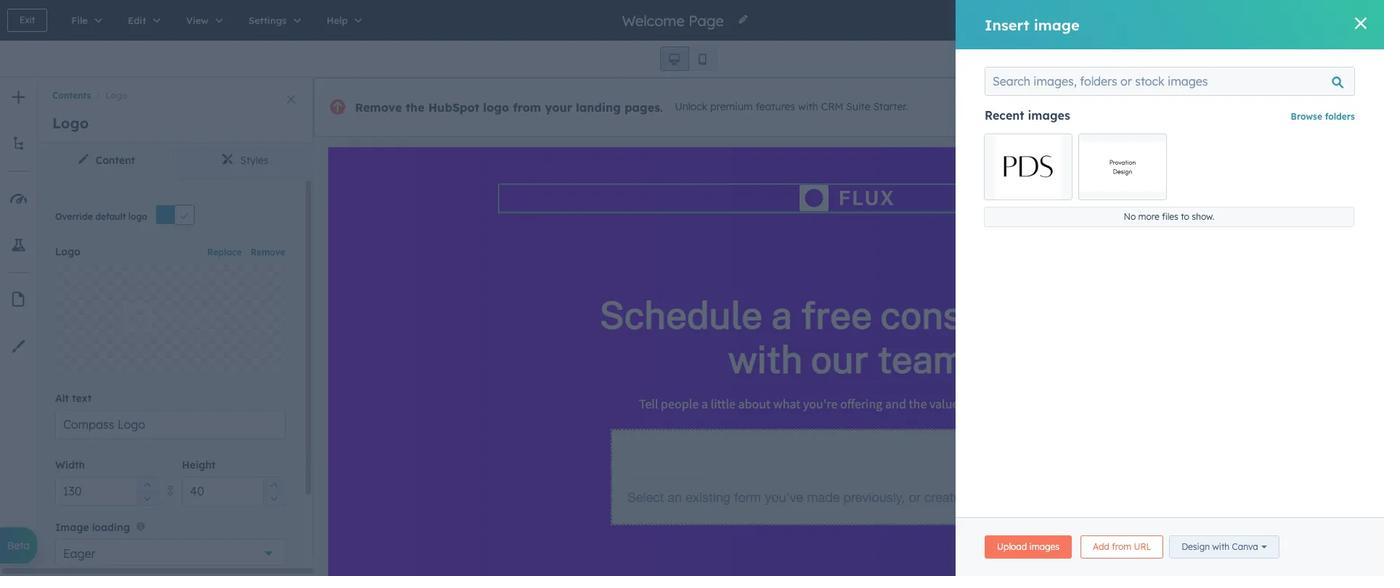 Task type: vqa. For each thing, say whether or not it's contained in the screenshot.
Descending sort. Press to sort ascending. element
no



Task type: describe. For each thing, give the bounding box(es) containing it.
compass logo image
[[123, 304, 218, 333]]

logo inside navigation
[[106, 90, 127, 101]]

unlock
[[675, 100, 708, 113]]

publish button
[[1298, 9, 1352, 32]]

alt text
[[55, 392, 92, 405]]

preview button
[[1232, 9, 1289, 32]]

crm
[[821, 100, 843, 113]]

1 horizontal spatial logo
[[483, 100, 509, 115]]

publish
[[1310, 15, 1339, 25]]

with
[[798, 100, 818, 113]]

close image
[[287, 95, 296, 104]]

override default logo
[[55, 211, 147, 222]]

styles
[[240, 154, 269, 167]]

content
[[96, 154, 135, 167]]

Width text field
[[55, 477, 159, 506]]

suite
[[846, 100, 871, 113]]

upgrade link
[[1295, 93, 1376, 122]]

0 horizontal spatial logo
[[128, 211, 147, 222]]

beta button
[[0, 528, 37, 564]]

image
[[55, 521, 89, 534]]

beta
[[7, 540, 30, 553]]

hubspot
[[428, 100, 480, 115]]

unlock premium features with crm suite starter.
[[675, 100, 908, 113]]

exit
[[20, 15, 35, 25]]

text
[[72, 392, 92, 405]]

remove for remove the hubspot logo from your landing pages.
[[355, 100, 402, 115]]

navigation containing contents
[[38, 78, 314, 104]]

exit link
[[7, 9, 47, 32]]

remove for remove
[[251, 247, 285, 258]]

settings button
[[1252, 46, 1318, 71]]

premium
[[710, 100, 753, 113]]

remove the hubspot logo from your landing pages.
[[355, 100, 663, 115]]

eager button
[[55, 539, 285, 568]]

loading
[[92, 521, 130, 534]]

save button
[[1199, 12, 1224, 29]]

settings
[[1273, 52, 1312, 65]]

override
[[55, 211, 93, 222]]

pages.
[[625, 100, 663, 115]]

publish group
[[1298, 9, 1370, 32]]

tab list containing content
[[38, 143, 314, 179]]

width
[[55, 459, 85, 472]]

eager
[[63, 547, 95, 561]]



Task type: locate. For each thing, give the bounding box(es) containing it.
0 vertical spatial logo
[[483, 100, 509, 115]]

Alt text text field
[[55, 411, 285, 440]]

save
[[1199, 14, 1224, 27]]

0 vertical spatial logo
[[106, 90, 127, 101]]

remove
[[355, 100, 402, 115], [251, 247, 285, 258]]

landing
[[576, 100, 621, 115]]

your
[[545, 100, 572, 115]]

replace
[[207, 247, 242, 258]]

replace button
[[207, 243, 242, 260]]

remove right replace
[[251, 247, 285, 258]]

group
[[660, 46, 717, 71], [1324, 46, 1370, 71], [136, 477, 158, 506], [263, 477, 285, 506]]

default
[[95, 211, 126, 222]]

contents
[[52, 90, 91, 101]]

1 vertical spatial logo
[[52, 114, 89, 132]]

preview
[[1245, 15, 1277, 25]]

Height text field
[[182, 477, 285, 506]]

from
[[513, 100, 541, 115]]

logo down 'contents' button at left top
[[52, 114, 89, 132]]

remove left 'the'
[[355, 100, 402, 115]]

tab list
[[38, 143, 314, 179]]

starter.
[[873, 100, 908, 113]]

logo button
[[91, 90, 127, 101]]

1 vertical spatial remove
[[251, 247, 285, 258]]

0 horizontal spatial remove
[[251, 247, 285, 258]]

contents button
[[52, 90, 91, 101]]

3
[[1367, 3, 1372, 13]]

styles link
[[176, 143, 314, 178]]

alt
[[55, 392, 69, 405]]

content link
[[38, 143, 176, 178]]

height
[[182, 459, 215, 472]]

1 horizontal spatial remove
[[355, 100, 402, 115]]

logo
[[106, 90, 127, 101], [52, 114, 89, 132], [55, 246, 80, 259]]

image loading
[[55, 521, 130, 534]]

1 vertical spatial logo
[[128, 211, 147, 222]]

logo
[[483, 100, 509, 115], [128, 211, 147, 222]]

logo down override
[[55, 246, 80, 259]]

None field
[[621, 11, 729, 30]]

features
[[756, 100, 795, 113]]

2 vertical spatial logo
[[55, 246, 80, 259]]

logo left from
[[483, 100, 509, 115]]

the
[[406, 100, 425, 115]]

upgrade
[[1314, 101, 1357, 114]]

navigation
[[38, 78, 314, 104]]

logo right the contents
[[106, 90, 127, 101]]

0 vertical spatial remove
[[355, 100, 402, 115]]

logo right default
[[128, 211, 147, 222]]

dialog
[[956, 0, 1384, 577]]

remove button
[[251, 243, 285, 260]]



